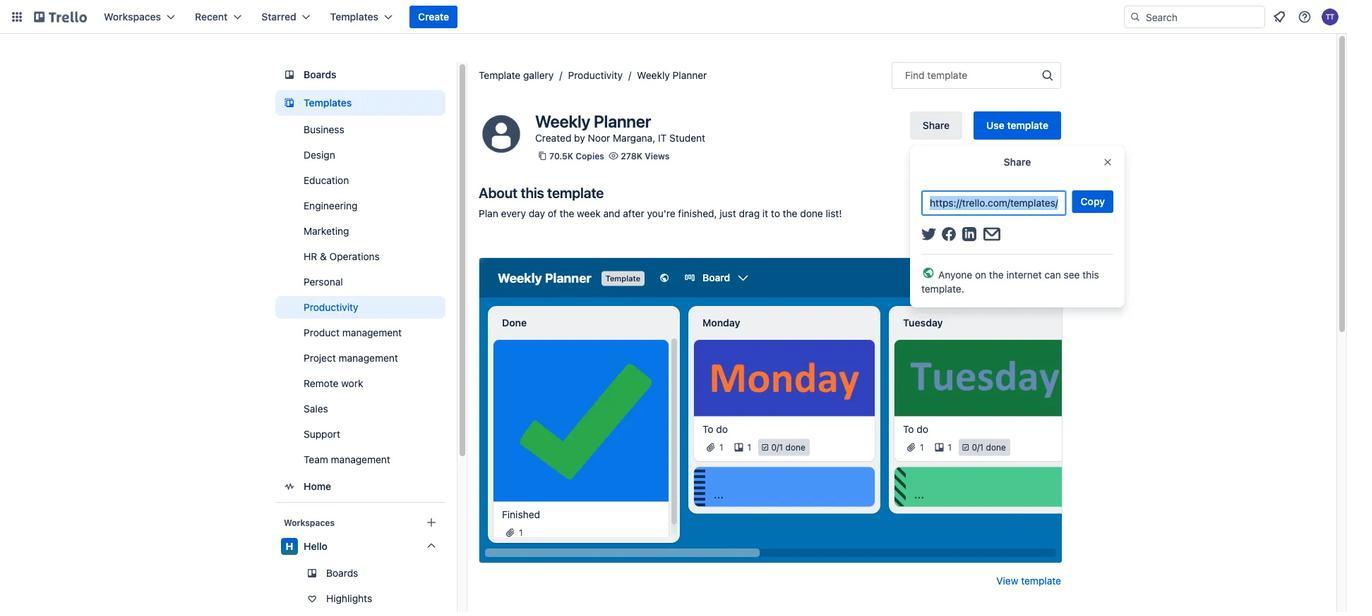 Task type: vqa. For each thing, say whether or not it's contained in the screenshot.
Project
yes



Task type: describe. For each thing, give the bounding box(es) containing it.
back to home image
[[34, 6, 87, 28]]

template.
[[922, 284, 964, 295]]

close popover image
[[1102, 157, 1114, 168]]

view template link
[[997, 575, 1061, 589]]

share on facebook image
[[941, 227, 956, 241]]

can
[[1045, 269, 1061, 281]]

noor
[[588, 132, 610, 144]]

share on twitter image
[[922, 228, 936, 241]]

workspaces button
[[95, 6, 184, 28]]

week
[[577, 208, 601, 220]]

to
[[771, 208, 780, 220]]

see
[[1064, 269, 1080, 281]]

sales
[[304, 404, 328, 415]]

gallery
[[523, 70, 554, 81]]

recent
[[195, 11, 228, 23]]

marketing
[[304, 226, 349, 237]]

1 boards link from the top
[[275, 62, 446, 88]]

noor margana, it student image
[[479, 112, 524, 157]]

h
[[286, 541, 293, 553]]

education link
[[275, 169, 446, 192]]

team
[[304, 454, 328, 466]]

you're
[[647, 208, 676, 220]]

copy button
[[1072, 191, 1114, 213]]

find template
[[905, 70, 968, 81]]

1 horizontal spatial the
[[783, 208, 798, 220]]

about
[[479, 184, 518, 201]]

1 vertical spatial workspaces
[[284, 518, 335, 528]]

use template
[[987, 120, 1049, 131]]

templates link
[[275, 90, 446, 116]]

engineering
[[304, 200, 358, 212]]

personal link
[[275, 271, 446, 294]]

highlights
[[326, 594, 372, 605]]

open information menu image
[[1298, 10, 1312, 24]]

template gallery link
[[479, 70, 554, 81]]

support link
[[275, 424, 446, 446]]

use
[[987, 120, 1005, 131]]

finished,
[[678, 208, 717, 220]]

education
[[304, 175, 349, 186]]

hr & operations link
[[275, 246, 446, 268]]

70.5k copies
[[549, 151, 604, 161]]

the inside anyone on the internet can see this template.
[[989, 269, 1004, 281]]

weekly planner
[[637, 70, 707, 81]]

highlights link
[[275, 588, 446, 611]]

hr & operations
[[304, 251, 380, 263]]

created
[[535, 132, 572, 144]]

create a workspace image
[[423, 515, 440, 532]]

weekly planner created by noor margana, it student
[[535, 112, 706, 144]]

create
[[418, 11, 449, 23]]

terry turtle (terryturtle) image
[[1322, 8, 1339, 25]]

management for project management
[[339, 353, 398, 364]]

operations
[[329, 251, 380, 263]]

search image
[[1130, 11, 1141, 23]]

just
[[720, 208, 736, 220]]

student
[[670, 132, 706, 144]]

anyone on the internet can see this template.
[[922, 269, 1099, 295]]

template board image
[[281, 95, 298, 112]]

anyone
[[938, 269, 972, 281]]

1 vertical spatial share
[[1004, 156, 1031, 168]]

copies
[[576, 151, 604, 161]]

product management
[[304, 327, 402, 339]]

planner for weekly planner
[[673, 70, 707, 81]]

email image
[[984, 227, 1001, 241]]

internet
[[1007, 269, 1042, 281]]

template for use template
[[1007, 120, 1049, 131]]

and
[[603, 208, 620, 220]]

template
[[479, 70, 521, 81]]

0 vertical spatial productivity
[[568, 70, 623, 81]]

template gallery
[[479, 70, 554, 81]]

share button
[[910, 112, 963, 140]]

remote
[[304, 378, 339, 390]]

weekly planner link
[[637, 70, 707, 81]]

this inside about this template plan every day of the week and after you're finished, just drag it to the done list!
[[521, 184, 544, 201]]

workspaces inside popup button
[[104, 11, 161, 23]]

product
[[304, 327, 340, 339]]

use template button
[[974, 112, 1061, 140]]

share inside button
[[923, 120, 950, 131]]

every
[[501, 208, 526, 220]]

work
[[341, 378, 363, 390]]

278k views
[[621, 151, 670, 161]]



Task type: locate. For each thing, give the bounding box(es) containing it.
&
[[320, 251, 327, 263]]

on
[[975, 269, 987, 281]]

0 vertical spatial productivity link
[[568, 70, 623, 81]]

starred button
[[253, 6, 319, 28]]

the
[[560, 208, 574, 220], [783, 208, 798, 220], [989, 269, 1004, 281]]

management for product management
[[342, 327, 402, 339]]

product management link
[[275, 322, 446, 345]]

view template
[[997, 576, 1061, 588]]

the right to
[[783, 208, 798, 220]]

planner for weekly planner created by noor margana, it student
[[594, 112, 651, 131]]

278k
[[621, 151, 643, 161]]

share
[[923, 120, 950, 131], [1004, 156, 1031, 168]]

1 horizontal spatial productivity
[[568, 70, 623, 81]]

template up week
[[547, 184, 604, 201]]

management down support link
[[331, 454, 390, 466]]

home
[[304, 481, 331, 493]]

team management link
[[275, 449, 446, 472]]

recent button
[[186, 6, 250, 28]]

create button
[[410, 6, 458, 28]]

0 horizontal spatial the
[[560, 208, 574, 220]]

1 vertical spatial this
[[1083, 269, 1099, 281]]

1 horizontal spatial share
[[1004, 156, 1031, 168]]

productivity link right gallery
[[568, 70, 623, 81]]

0 vertical spatial boards link
[[275, 62, 446, 88]]

by
[[574, 132, 585, 144]]

list!
[[826, 208, 842, 220]]

Search field
[[1141, 6, 1265, 28]]

1 vertical spatial management
[[339, 353, 398, 364]]

planner down primary element
[[673, 70, 707, 81]]

design link
[[275, 144, 446, 167]]

1 horizontal spatial this
[[1083, 269, 1099, 281]]

0 vertical spatial planner
[[673, 70, 707, 81]]

weekly
[[637, 70, 670, 81], [535, 112, 590, 131]]

0 vertical spatial workspaces
[[104, 11, 161, 23]]

support
[[304, 429, 340, 441]]

this
[[521, 184, 544, 201], [1083, 269, 1099, 281]]

0 horizontal spatial productivity
[[304, 302, 358, 314]]

plan
[[479, 208, 498, 220]]

1 vertical spatial productivity link
[[275, 297, 446, 319]]

1 vertical spatial templates
[[304, 97, 352, 109]]

2 boards link from the top
[[275, 563, 446, 585]]

about this template plan every day of the week and after you're finished, just drag it to the done list!
[[479, 184, 842, 220]]

management down the product management link
[[339, 353, 398, 364]]

remote work link
[[275, 373, 446, 395]]

template inside button
[[1007, 120, 1049, 131]]

1 vertical spatial weekly
[[535, 112, 590, 131]]

hr
[[304, 251, 317, 263]]

planner up margana,
[[594, 112, 651, 131]]

project
[[304, 353, 336, 364]]

business
[[304, 124, 344, 136]]

0 horizontal spatial planner
[[594, 112, 651, 131]]

views
[[645, 151, 670, 161]]

margana,
[[613, 132, 655, 144]]

0 horizontal spatial share
[[923, 120, 950, 131]]

business link
[[275, 119, 446, 141]]

this inside anyone on the internet can see this template.
[[1083, 269, 1099, 281]]

0 vertical spatial share
[[923, 120, 950, 131]]

2 horizontal spatial the
[[989, 269, 1004, 281]]

after
[[623, 208, 645, 220]]

personal
[[304, 276, 343, 288]]

planner
[[673, 70, 707, 81], [594, 112, 651, 131]]

boards right board image at the top left of page
[[304, 69, 337, 80]]

the right of
[[560, 208, 574, 220]]

productivity link
[[568, 70, 623, 81], [275, 297, 446, 319]]

it
[[658, 132, 667, 144]]

find
[[905, 70, 925, 81]]

boards link up templates link
[[275, 62, 446, 88]]

management up project management link
[[342, 327, 402, 339]]

1 horizontal spatial weekly
[[637, 70, 670, 81]]

boards link up highlights link
[[275, 563, 446, 585]]

templates inside dropdown button
[[330, 11, 379, 23]]

0 horizontal spatial productivity link
[[275, 297, 446, 319]]

of
[[548, 208, 557, 220]]

the right 'on' in the right top of the page
[[989, 269, 1004, 281]]

productivity right gallery
[[568, 70, 623, 81]]

templates up the business
[[304, 97, 352, 109]]

boards up highlights
[[326, 568, 358, 580]]

1 vertical spatial boards link
[[275, 563, 446, 585]]

it
[[763, 208, 768, 220]]

0 vertical spatial weekly
[[637, 70, 670, 81]]

0 vertical spatial management
[[342, 327, 402, 339]]

template inside about this template plan every day of the week and after you're finished, just drag it to the done list!
[[547, 184, 604, 201]]

1 vertical spatial productivity
[[304, 302, 358, 314]]

this up day
[[521, 184, 544, 201]]

0 horizontal spatial workspaces
[[104, 11, 161, 23]]

2 vertical spatial management
[[331, 454, 390, 466]]

0 horizontal spatial this
[[521, 184, 544, 201]]

management for team management
[[331, 454, 390, 466]]

primary element
[[0, 0, 1347, 34]]

productivity
[[568, 70, 623, 81], [304, 302, 358, 314]]

share down find template
[[923, 120, 950, 131]]

sales link
[[275, 398, 446, 421]]

share on linkedin image
[[962, 227, 977, 241]]

1 horizontal spatial planner
[[673, 70, 707, 81]]

template for find template
[[927, 70, 968, 81]]

weekly down primary element
[[637, 70, 670, 81]]

0 vertical spatial templates
[[330, 11, 379, 23]]

starred
[[261, 11, 296, 23]]

template inside "field"
[[927, 70, 968, 81]]

template for view template
[[1021, 576, 1061, 588]]

0 vertical spatial boards
[[304, 69, 337, 80]]

weekly up created
[[535, 112, 590, 131]]

None field
[[922, 191, 1067, 216]]

view
[[997, 576, 1019, 588]]

remote work
[[304, 378, 363, 390]]

productivity link down personal link
[[275, 297, 446, 319]]

Find template field
[[892, 62, 1061, 89]]

template right view
[[1021, 576, 1061, 588]]

0 horizontal spatial weekly
[[535, 112, 590, 131]]

1 vertical spatial planner
[[594, 112, 651, 131]]

productivity down 'personal'
[[304, 302, 358, 314]]

template
[[927, 70, 968, 81], [1007, 120, 1049, 131], [547, 184, 604, 201], [1021, 576, 1061, 588]]

engineering link
[[275, 195, 446, 217]]

0 notifications image
[[1271, 8, 1288, 25]]

team management
[[304, 454, 390, 466]]

project management
[[304, 353, 398, 364]]

design
[[304, 149, 335, 161]]

management
[[342, 327, 402, 339], [339, 353, 398, 364], [331, 454, 390, 466]]

weekly inside weekly planner created by noor margana, it student
[[535, 112, 590, 131]]

templates button
[[322, 6, 401, 28]]

1 vertical spatial boards
[[326, 568, 358, 580]]

drag
[[739, 208, 760, 220]]

this right see at the top of the page
[[1083, 269, 1099, 281]]

templates right starred 'dropdown button'
[[330, 11, 379, 23]]

weekly for weekly planner created by noor margana, it student
[[535, 112, 590, 131]]

home link
[[275, 475, 446, 500]]

project management link
[[275, 347, 446, 370]]

done
[[800, 208, 823, 220]]

share down use template button
[[1004, 156, 1031, 168]]

weekly for weekly planner
[[637, 70, 670, 81]]

template right the find
[[927, 70, 968, 81]]

planner inside weekly planner created by noor margana, it student
[[594, 112, 651, 131]]

board image
[[281, 66, 298, 83]]

1 horizontal spatial productivity link
[[568, 70, 623, 81]]

0 vertical spatial this
[[521, 184, 544, 201]]

marketing link
[[275, 220, 446, 243]]

copy
[[1081, 196, 1105, 208]]

70.5k
[[549, 151, 573, 161]]

hello
[[304, 541, 328, 553]]

1 horizontal spatial workspaces
[[284, 518, 335, 528]]

home image
[[281, 479, 298, 496]]

template right use
[[1007, 120, 1049, 131]]

template inside 'link'
[[1021, 576, 1061, 588]]



